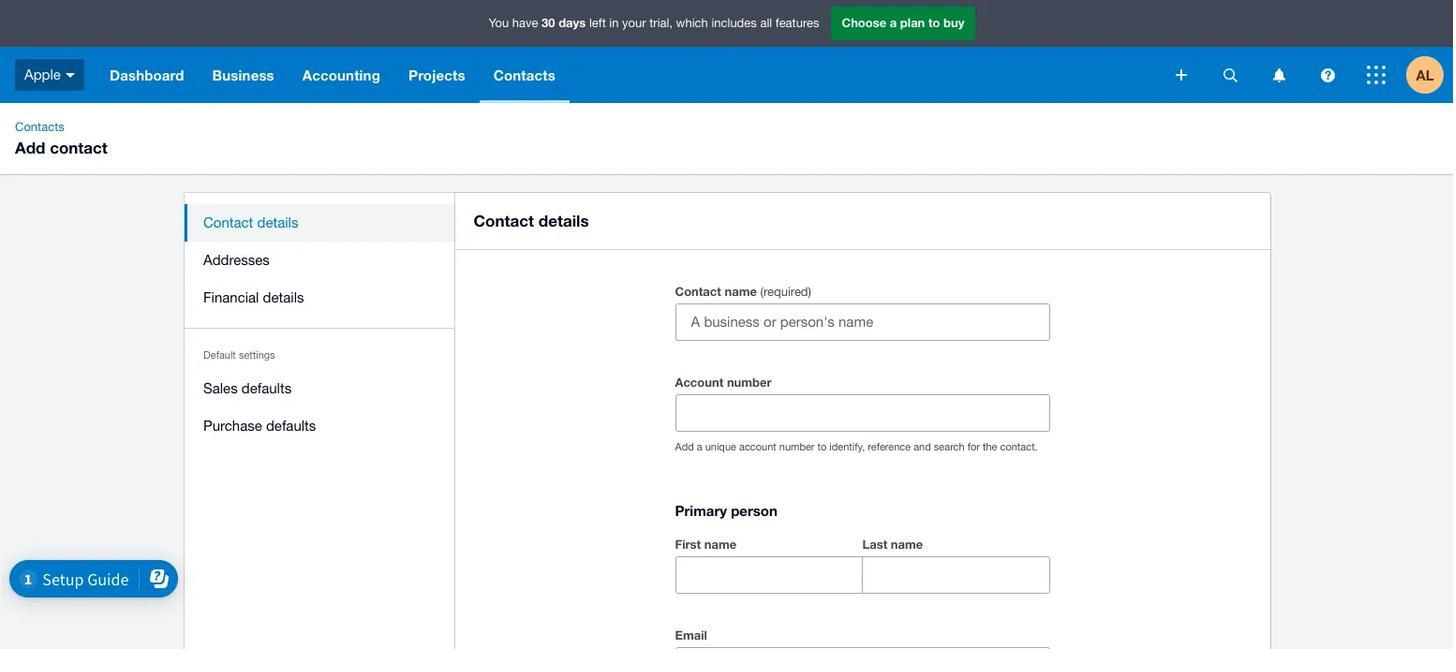 Task type: vqa. For each thing, say whether or not it's contained in the screenshot.
Financial
yes



Task type: describe. For each thing, give the bounding box(es) containing it.
1 horizontal spatial svg image
[[1224, 68, 1238, 82]]

2 horizontal spatial contact
[[675, 284, 722, 299]]

0 horizontal spatial number
[[727, 375, 772, 390]]

sales
[[203, 381, 237, 396]]

have
[[513, 16, 539, 30]]

you
[[489, 16, 509, 30]]

last name
[[863, 537, 924, 552]]

Last name field
[[863, 558, 1049, 593]]

projects button
[[395, 47, 480, 103]]

you have 30 days left in your trial, which includes all features
[[489, 15, 820, 30]]

add a unique account number to identify, reference and search for the contact.
[[675, 441, 1038, 453]]

left
[[590, 16, 606, 30]]

trial,
[[650, 16, 673, 30]]

features
[[776, 16, 820, 30]]

navigation containing dashboard
[[96, 47, 1163, 103]]

your
[[622, 16, 646, 30]]

contact inside button
[[203, 215, 253, 231]]

days
[[559, 15, 586, 30]]

defaults for sales defaults
[[241, 381, 291, 396]]

First name field
[[676, 558, 862, 593]]

the
[[983, 441, 998, 453]]

unique
[[706, 441, 737, 453]]

dashboard
[[110, 67, 184, 83]]

sales defaults button
[[184, 370, 455, 408]]

addresses button
[[184, 242, 455, 279]]

buy
[[944, 15, 965, 30]]

contacts add contact
[[15, 120, 108, 157]]

plan
[[901, 15, 925, 30]]

and
[[914, 441, 932, 453]]

sales defaults
[[203, 381, 291, 396]]

primary
[[675, 502, 727, 519]]

account number
[[675, 375, 772, 390]]

1 vertical spatial number
[[780, 441, 815, 453]]

Account number field
[[676, 396, 1049, 431]]

addresses
[[203, 252, 269, 268]]

contact
[[50, 138, 108, 157]]

al button
[[1407, 47, 1454, 103]]

defaults for purchase defaults
[[266, 418, 316, 434]]

name for first
[[705, 537, 737, 552]]

accounting
[[303, 67, 381, 83]]

accounting button
[[289, 47, 395, 103]]

choose a plan to buy
[[842, 15, 965, 30]]

identify,
[[830, 441, 865, 453]]

for
[[968, 441, 980, 453]]

group containing first name
[[675, 533, 1050, 594]]

1 vertical spatial to
[[818, 441, 827, 453]]

contact name (required)
[[675, 284, 812, 299]]

apple
[[24, 66, 61, 82]]

primary person
[[675, 502, 778, 519]]

apple button
[[0, 47, 96, 103]]

dashboard link
[[96, 47, 198, 103]]

search
[[934, 441, 965, 453]]

details for the financial details button
[[263, 290, 304, 306]]

includes
[[712, 16, 757, 30]]

business
[[212, 67, 274, 83]]



Task type: locate. For each thing, give the bounding box(es) containing it.
name
[[725, 284, 757, 299], [705, 537, 737, 552], [891, 537, 924, 552]]

name left (required)
[[725, 284, 757, 299]]

projects
[[409, 67, 466, 83]]

contacts for contacts add contact
[[15, 120, 64, 134]]

(required)
[[761, 285, 812, 299]]

name right first
[[705, 537, 737, 552]]

purchase defaults button
[[184, 408, 455, 445]]

contact details button
[[184, 204, 455, 242]]

add down contacts 'link'
[[15, 138, 45, 157]]

0 vertical spatial number
[[727, 375, 772, 390]]

add left the unique
[[675, 441, 694, 453]]

defaults inside "button"
[[266, 418, 316, 434]]

contact
[[474, 211, 534, 231], [203, 215, 253, 231], [675, 284, 722, 299]]

1 horizontal spatial add
[[675, 441, 694, 453]]

A business or person's name field
[[676, 305, 1049, 340]]

contacts up contact
[[15, 120, 64, 134]]

banner containing al
[[0, 0, 1454, 103]]

1 vertical spatial a
[[697, 441, 703, 453]]

purchase defaults
[[203, 418, 316, 434]]

financial details
[[203, 290, 304, 306]]

contacts
[[494, 67, 556, 83], [15, 120, 64, 134]]

details for contact details button
[[257, 215, 298, 231]]

in
[[610, 16, 619, 30]]

reference
[[868, 441, 911, 453]]

name right last
[[891, 537, 924, 552]]

person
[[731, 502, 778, 519]]

1 horizontal spatial number
[[780, 441, 815, 453]]

contacts for contacts
[[494, 67, 556, 83]]

default settings
[[203, 350, 275, 361]]

which
[[676, 16, 708, 30]]

defaults down the settings
[[241, 381, 291, 396]]

0 horizontal spatial to
[[818, 441, 827, 453]]

contacts inside contacts dropdown button
[[494, 67, 556, 83]]

account
[[675, 375, 724, 390]]

contacts down the have
[[494, 67, 556, 83]]

a for choose
[[890, 15, 897, 30]]

1 horizontal spatial contact
[[474, 211, 534, 231]]

0 vertical spatial defaults
[[241, 381, 291, 396]]

email
[[675, 628, 708, 643]]

name for last
[[891, 537, 924, 552]]

to
[[929, 15, 941, 30], [818, 441, 827, 453]]

a for add
[[697, 441, 703, 453]]

first name
[[675, 537, 737, 552]]

navigation
[[96, 47, 1163, 103]]

settings
[[238, 350, 275, 361]]

1 horizontal spatial to
[[929, 15, 941, 30]]

choose
[[842, 15, 887, 30]]

menu containing contact details
[[184, 193, 455, 456]]

0 horizontal spatial contact details
[[203, 215, 298, 231]]

defaults down sales defaults button
[[266, 418, 316, 434]]

1 vertical spatial add
[[675, 441, 694, 453]]

0 vertical spatial a
[[890, 15, 897, 30]]

menu
[[184, 193, 455, 456]]

contacts link
[[7, 118, 72, 137]]

0 horizontal spatial a
[[697, 441, 703, 453]]

contact.
[[1001, 441, 1038, 453]]

first
[[675, 537, 701, 552]]

1 vertical spatial contacts
[[15, 120, 64, 134]]

name for contact
[[725, 284, 757, 299]]

account
[[740, 441, 777, 453]]

contact details
[[474, 211, 589, 231], [203, 215, 298, 231]]

contact details inside contact details button
[[203, 215, 298, 231]]

svg image inside apple popup button
[[66, 73, 75, 78]]

banner
[[0, 0, 1454, 103]]

a
[[890, 15, 897, 30], [697, 441, 703, 453]]

number
[[727, 375, 772, 390], [780, 441, 815, 453]]

defaults inside button
[[241, 381, 291, 396]]

svg image
[[1368, 66, 1386, 84], [1273, 68, 1286, 82], [1321, 68, 1335, 82], [66, 73, 75, 78]]

contacts button
[[480, 47, 570, 103]]

last
[[863, 537, 888, 552]]

1 vertical spatial defaults
[[266, 418, 316, 434]]

business button
[[198, 47, 289, 103]]

to left identify,
[[818, 441, 827, 453]]

1 horizontal spatial contact details
[[474, 211, 589, 231]]

30
[[542, 15, 555, 30]]

financial details button
[[184, 279, 455, 317]]

financial
[[203, 290, 259, 306]]

1 horizontal spatial contacts
[[494, 67, 556, 83]]

0 vertical spatial add
[[15, 138, 45, 157]]

0 horizontal spatial contacts
[[15, 120, 64, 134]]

all
[[761, 16, 773, 30]]

0 horizontal spatial svg image
[[1176, 69, 1188, 81]]

details
[[539, 211, 589, 231], [257, 215, 298, 231], [263, 290, 304, 306]]

a left plan
[[890, 15, 897, 30]]

0 horizontal spatial contact
[[203, 215, 253, 231]]

defaults
[[241, 381, 291, 396], [266, 418, 316, 434]]

add
[[15, 138, 45, 157], [675, 441, 694, 453]]

group
[[675, 533, 1050, 594]]

al
[[1417, 66, 1435, 83]]

to left the buy at right
[[929, 15, 941, 30]]

add inside contacts add contact
[[15, 138, 45, 157]]

0 vertical spatial contacts
[[494, 67, 556, 83]]

purchase
[[203, 418, 262, 434]]

0 horizontal spatial add
[[15, 138, 45, 157]]

0 vertical spatial to
[[929, 15, 941, 30]]

contacts inside contacts add contact
[[15, 120, 64, 134]]

default
[[203, 350, 236, 361]]

svg image
[[1224, 68, 1238, 82], [1176, 69, 1188, 81]]

1 horizontal spatial a
[[890, 15, 897, 30]]

a left the unique
[[697, 441, 703, 453]]



